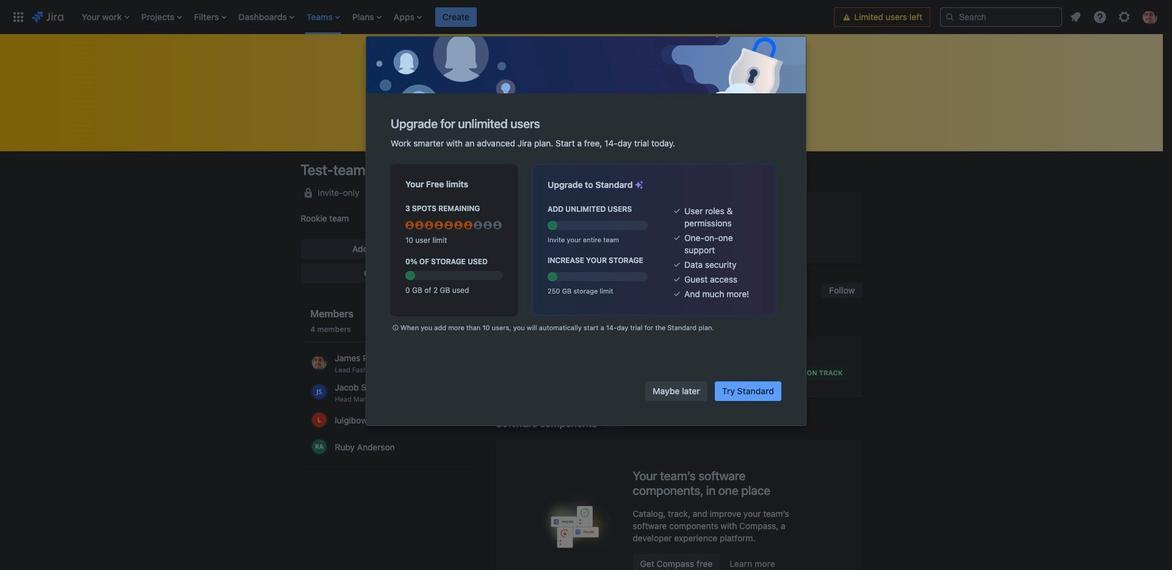 Task type: vqa. For each thing, say whether or not it's contained in the screenshot.
Filter
no



Task type: locate. For each thing, give the bounding box(es) containing it.
1 horizontal spatial list
[[1065, 6, 1166, 28]]

5 list item from the left
[[303, 0, 344, 34]]

8 list item from the left
[[436, 0, 477, 34]]

None search field
[[941, 7, 1063, 27]]

list item
[[78, 0, 133, 34], [138, 0, 186, 34], [190, 0, 230, 34], [235, 0, 298, 34], [303, 0, 344, 34], [349, 0, 385, 34], [390, 0, 426, 34], [436, 0, 477, 34]]

group
[[633, 555, 783, 571]]

jira image
[[32, 9, 63, 24], [32, 9, 63, 24]]

3 list item from the left
[[190, 0, 230, 34]]

list
[[76, 0, 835, 34], [1065, 6, 1166, 28]]

Search field
[[941, 7, 1063, 27]]

1 list item from the left
[[78, 0, 133, 34]]

banner
[[0, 0, 1173, 34]]



Task type: describe. For each thing, give the bounding box(es) containing it.
7 list item from the left
[[390, 0, 426, 34]]

0 horizontal spatial list
[[76, 0, 835, 34]]

4 list item from the left
[[235, 0, 298, 34]]

search image
[[946, 12, 955, 22]]

primary element
[[7, 0, 835, 34]]

2 list item from the left
[[138, 0, 186, 34]]

6 list item from the left
[[349, 0, 385, 34]]



